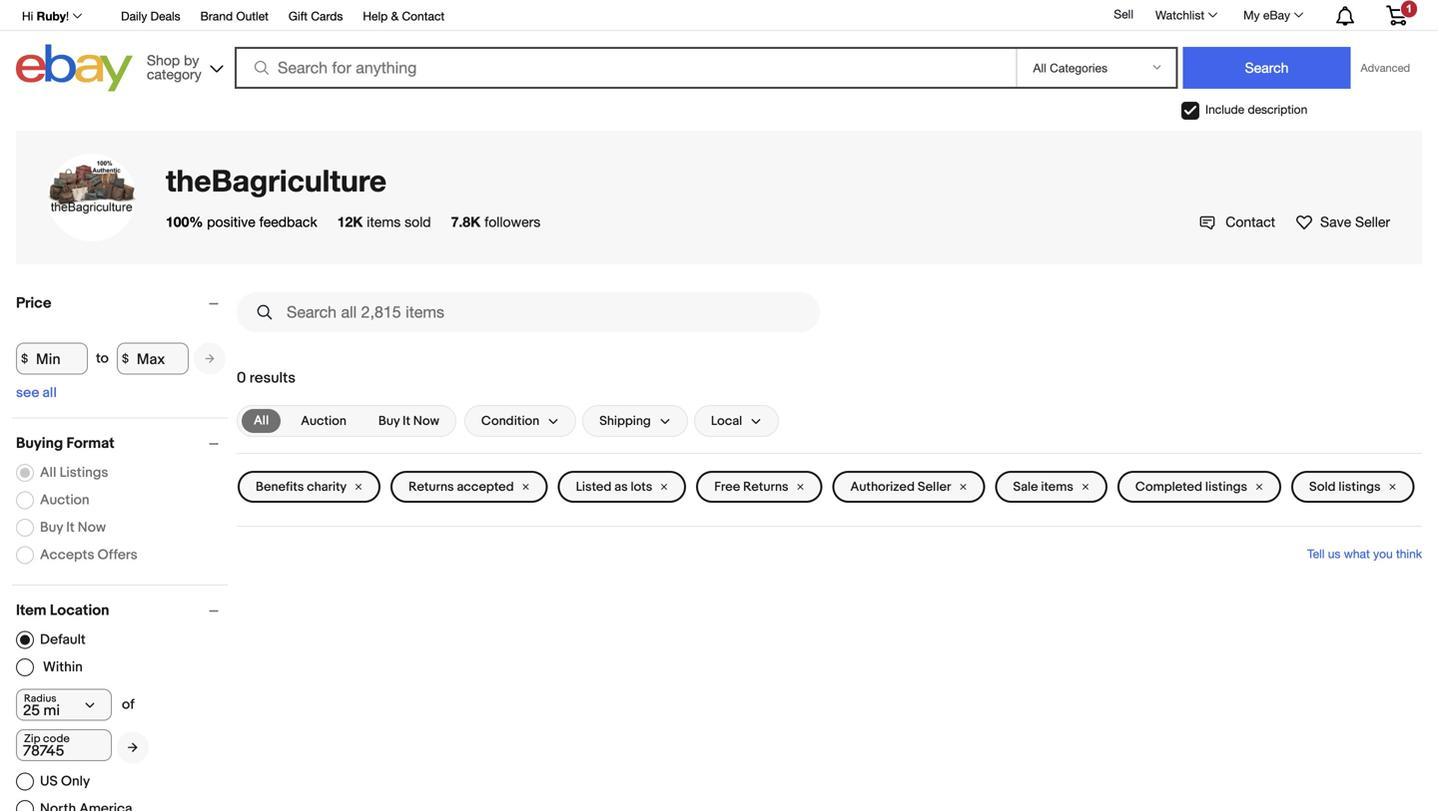 Task type: locate. For each thing, give the bounding box(es) containing it.
followers
[[484, 214, 541, 230]]

items
[[367, 214, 401, 230], [1041, 480, 1073, 495]]

$
[[21, 352, 28, 366], [122, 352, 129, 366]]

0 horizontal spatial $
[[21, 352, 28, 366]]

accepts offers
[[40, 547, 138, 564]]

sell
[[1114, 7, 1133, 21]]

all
[[254, 413, 269, 429], [40, 465, 56, 482]]

1 horizontal spatial auction
[[301, 414, 346, 429]]

seller right authorized
[[918, 480, 951, 495]]

0 vertical spatial auction
[[301, 414, 346, 429]]

0 horizontal spatial buy it now
[[40, 520, 106, 537]]

0 vertical spatial buy
[[378, 414, 400, 429]]

condition button
[[464, 405, 576, 437]]

0 horizontal spatial seller
[[918, 480, 951, 495]]

listed as lots link
[[558, 471, 686, 503]]

1 $ from the left
[[21, 352, 28, 366]]

description
[[1248, 102, 1308, 116]]

ebay
[[1263, 8, 1290, 22]]

it up accepts
[[66, 520, 75, 537]]

tell us what you think
[[1307, 547, 1422, 561]]

1 horizontal spatial it
[[403, 414, 410, 429]]

returns right "free"
[[743, 480, 788, 495]]

items right 12k
[[367, 214, 401, 230]]

1 vertical spatial contact
[[1226, 214, 1275, 230]]

1 vertical spatial buy it now
[[40, 520, 106, 537]]

now up accepts offers
[[78, 520, 106, 537]]

buy up accepts
[[40, 520, 63, 537]]

thebagriculture link
[[166, 162, 387, 198]]

$ for minimum value in $ text box
[[21, 352, 28, 366]]

item
[[16, 602, 47, 620]]

0 vertical spatial now
[[413, 414, 439, 429]]

save seller button
[[1295, 212, 1390, 233]]

listings right completed
[[1205, 480, 1247, 495]]

12k items sold
[[337, 214, 431, 230]]

ruby
[[37, 9, 66, 23]]

all for all listings
[[40, 465, 56, 482]]

us
[[1328, 547, 1341, 561]]

all down 0 results
[[254, 413, 269, 429]]

1 horizontal spatial returns
[[743, 480, 788, 495]]

0 horizontal spatial contact
[[402, 9, 445, 23]]

my ebay link
[[1232, 3, 1312, 27]]

brand outlet
[[200, 9, 269, 23]]

cards
[[311, 9, 343, 23]]

items inside 0 results main content
[[1041, 480, 1073, 495]]

price
[[16, 295, 51, 313]]

returns left accepted
[[409, 480, 454, 495]]

lots
[[631, 480, 652, 495]]

1 vertical spatial seller
[[918, 480, 951, 495]]

positive
[[207, 214, 255, 230]]

None submit
[[1183, 47, 1351, 89]]

tell us what you think link
[[1307, 547, 1422, 562]]

see all
[[16, 385, 57, 402]]

buy it now
[[378, 414, 439, 429], [40, 520, 106, 537]]

tell
[[1307, 547, 1325, 561]]

shop by category banner
[[11, 0, 1422, 97]]

location
[[50, 602, 109, 620]]

Minimum Value in $ text field
[[16, 343, 88, 375]]

seller inside 0 results main content
[[918, 480, 951, 495]]

price button
[[16, 295, 228, 313]]

1 vertical spatial now
[[78, 520, 106, 537]]

1 horizontal spatial items
[[1041, 480, 1073, 495]]

2 listings from the left
[[1339, 480, 1381, 495]]

buy it now up accepts
[[40, 520, 106, 537]]

listings right sold
[[1339, 480, 1381, 495]]

us
[[40, 774, 58, 791]]

it right auction link
[[403, 414, 410, 429]]

1 listings from the left
[[1205, 480, 1247, 495]]

seller inside button
[[1355, 214, 1390, 230]]

1 horizontal spatial all
[[254, 413, 269, 429]]

buying format button
[[16, 435, 228, 453]]

shop by category
[[147, 52, 201, 82]]

$ up the see
[[21, 352, 28, 366]]

include description
[[1205, 102, 1308, 116]]

listings for sold listings
[[1339, 480, 1381, 495]]

All selected text field
[[254, 412, 269, 430]]

seller for save seller
[[1355, 214, 1390, 230]]

None text field
[[16, 730, 112, 762]]

Search all 2,815 items field
[[237, 293, 820, 333]]

1 horizontal spatial seller
[[1355, 214, 1390, 230]]

0 horizontal spatial returns
[[409, 480, 454, 495]]

condition
[[481, 414, 539, 429]]

1 vertical spatial items
[[1041, 480, 1073, 495]]

now up returns accepted
[[413, 414, 439, 429]]

help
[[363, 9, 388, 23]]

1 horizontal spatial buy
[[378, 414, 400, 429]]

1 vertical spatial all
[[40, 465, 56, 482]]

0 vertical spatial buy it now
[[378, 414, 439, 429]]

0 horizontal spatial auction
[[40, 492, 89, 509]]

item location
[[16, 602, 109, 620]]

&
[[391, 9, 399, 23]]

you
[[1373, 547, 1393, 561]]

contact left save
[[1226, 214, 1275, 230]]

contact
[[402, 9, 445, 23], [1226, 214, 1275, 230]]

apply within filter image
[[128, 742, 138, 755]]

items for sale
[[1041, 480, 1073, 495]]

now
[[413, 414, 439, 429], [78, 520, 106, 537]]

benefits charity
[[256, 480, 347, 495]]

see
[[16, 385, 39, 402]]

0 horizontal spatial now
[[78, 520, 106, 537]]

watchlist link
[[1144, 3, 1226, 27]]

0 vertical spatial items
[[367, 214, 401, 230]]

0 horizontal spatial all
[[40, 465, 56, 482]]

buy it now up returns accepted
[[378, 414, 439, 429]]

Search for anything text field
[[238, 49, 1012, 87]]

local
[[711, 414, 742, 429]]

all inside 0 results main content
[[254, 413, 269, 429]]

1 horizontal spatial listings
[[1339, 480, 1381, 495]]

1 vertical spatial it
[[66, 520, 75, 537]]

1 horizontal spatial $
[[122, 352, 129, 366]]

authorized
[[850, 480, 915, 495]]

1 horizontal spatial now
[[413, 414, 439, 429]]

0 vertical spatial contact
[[402, 9, 445, 23]]

account navigation
[[11, 0, 1422, 31]]

it inside 0 results main content
[[403, 414, 410, 429]]

returns accepted
[[409, 480, 514, 495]]

results
[[249, 370, 296, 387]]

2 $ from the left
[[122, 352, 129, 366]]

0 horizontal spatial buy
[[40, 520, 63, 537]]

items for 12k
[[367, 214, 401, 230]]

buy right auction link
[[378, 414, 400, 429]]

$ right to
[[122, 352, 129, 366]]

daily
[[121, 9, 147, 23]]

default
[[40, 632, 86, 649]]

none submit inside shop by category banner
[[1183, 47, 1351, 89]]

my ebay
[[1243, 8, 1290, 22]]

returns
[[409, 480, 454, 495], [743, 480, 788, 495]]

1 vertical spatial auction
[[40, 492, 89, 509]]

0 horizontal spatial it
[[66, 520, 75, 537]]

0 horizontal spatial listings
[[1205, 480, 1247, 495]]

items right sale
[[1041, 480, 1073, 495]]

sold listings
[[1309, 480, 1381, 495]]

0 vertical spatial all
[[254, 413, 269, 429]]

all listings
[[40, 465, 108, 482]]

sell link
[[1105, 7, 1142, 21]]

contact link
[[1200, 214, 1275, 231]]

shipping
[[599, 414, 651, 429]]

1 horizontal spatial buy it now
[[378, 414, 439, 429]]

0 vertical spatial it
[[403, 414, 410, 429]]

0 horizontal spatial items
[[367, 214, 401, 230]]

auction inside auction link
[[301, 414, 346, 429]]

us only
[[40, 774, 90, 791]]

0 results
[[237, 370, 296, 387]]

contact right '&'
[[402, 9, 445, 23]]

1 link
[[1374, 0, 1419, 29]]

all down the "buying"
[[40, 465, 56, 482]]

sale
[[1013, 480, 1038, 495]]

auction right the all text field
[[301, 414, 346, 429]]

gift
[[289, 9, 308, 23]]

0 vertical spatial seller
[[1355, 214, 1390, 230]]

auction down all listings
[[40, 492, 89, 509]]

shop
[[147, 52, 180, 68]]

contact inside help & contact link
[[402, 9, 445, 23]]

buy
[[378, 414, 400, 429], [40, 520, 63, 537]]

seller right save
[[1355, 214, 1390, 230]]



Task type: vqa. For each thing, say whether or not it's contained in the screenshot.
the or for our
no



Task type: describe. For each thing, give the bounding box(es) containing it.
1 returns from the left
[[409, 480, 454, 495]]

completed
[[1135, 480, 1202, 495]]

listings for completed listings
[[1205, 480, 1247, 495]]

sold listings link
[[1291, 471, 1415, 503]]

shipping button
[[582, 405, 688, 437]]

within
[[43, 660, 83, 677]]

gift cards link
[[289, 6, 343, 28]]

us only link
[[16, 773, 90, 791]]

completed listings
[[1135, 480, 1247, 495]]

buying
[[16, 435, 63, 453]]

include
[[1205, 102, 1244, 116]]

offers
[[98, 547, 138, 564]]

of
[[122, 697, 135, 714]]

deals
[[150, 9, 180, 23]]

save
[[1320, 214, 1351, 230]]

all for all
[[254, 413, 269, 429]]

shop by category button
[[138, 44, 228, 87]]

auction link
[[289, 409, 358, 433]]

free
[[714, 480, 740, 495]]

daily deals
[[121, 9, 180, 23]]

hi
[[22, 9, 33, 23]]

daily deals link
[[121, 6, 180, 28]]

think
[[1396, 547, 1422, 561]]

7.8k followers
[[451, 214, 541, 230]]

to
[[96, 351, 109, 368]]

sold
[[405, 214, 431, 230]]

watchlist
[[1155, 8, 1204, 22]]

buy inside 0 results main content
[[378, 414, 400, 429]]

seller for authorized seller
[[918, 480, 951, 495]]

benefits
[[256, 480, 304, 495]]

outlet
[[236, 9, 269, 23]]

12k
[[337, 214, 363, 230]]

1 vertical spatial buy
[[40, 520, 63, 537]]

2 returns from the left
[[743, 480, 788, 495]]

buying format
[[16, 435, 115, 453]]

free returns link
[[696, 471, 822, 503]]

authorized seller
[[850, 480, 951, 495]]

0 results main content
[[237, 285, 1422, 599]]

gift cards
[[289, 9, 343, 23]]

0
[[237, 370, 246, 387]]

format
[[66, 435, 115, 453]]

thebagriculture
[[166, 162, 387, 198]]

feedback
[[259, 214, 317, 230]]

authorized seller link
[[832, 471, 985, 503]]

accepts
[[40, 547, 94, 564]]

Maximum Value in $ text field
[[117, 343, 189, 375]]

now inside 0 results main content
[[413, 414, 439, 429]]

default link
[[16, 632, 86, 650]]

completed listings link
[[1117, 471, 1281, 503]]

free returns
[[714, 480, 788, 495]]

charity
[[307, 480, 347, 495]]

thebagriculture image
[[48, 154, 136, 242]]

listings
[[59, 465, 108, 482]]

buy it now inside 0 results main content
[[378, 414, 439, 429]]

!
[[66, 9, 69, 23]]

listed as lots
[[576, 480, 652, 495]]

buy it now link
[[366, 409, 451, 433]]

all
[[42, 385, 57, 402]]

1 horizontal spatial contact
[[1226, 214, 1275, 230]]

listed
[[576, 480, 612, 495]]

help & contact link
[[363, 6, 445, 28]]

category
[[147, 66, 201, 82]]

brand
[[200, 9, 233, 23]]

$ for maximum value in $ text box
[[122, 352, 129, 366]]

hi ruby !
[[22, 9, 69, 23]]

save seller
[[1320, 214, 1390, 230]]

100% positive feedback
[[166, 214, 317, 230]]

see all button
[[16, 385, 57, 402]]

returns accepted link
[[391, 471, 548, 503]]

as
[[614, 480, 628, 495]]

what
[[1344, 547, 1370, 561]]

7.8k
[[451, 214, 481, 230]]

only
[[61, 774, 90, 791]]

sale items link
[[995, 471, 1107, 503]]

100%
[[166, 214, 203, 230]]

1
[[1406, 2, 1412, 15]]

benefits charity link
[[238, 471, 381, 503]]

all link
[[242, 409, 281, 433]]

local button
[[694, 405, 779, 437]]



